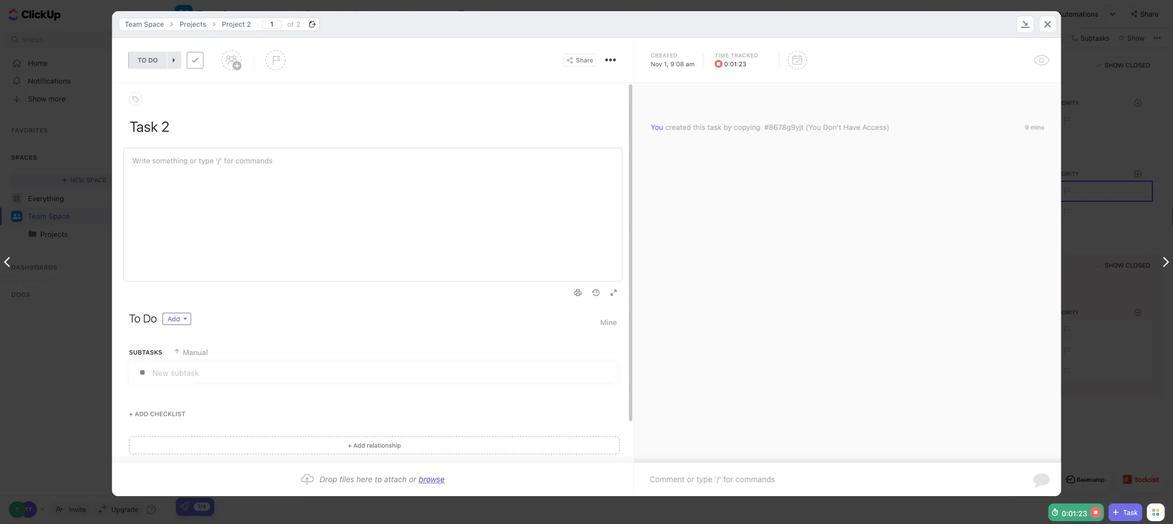 Task type: locate. For each thing, give the bounding box(es) containing it.
0 horizontal spatial + new task
[[209, 387, 242, 394]]

search up home
[[22, 36, 44, 44]]

team space down everything
[[28, 212, 70, 221]]

2 vertical spatial new
[[214, 387, 227, 394]]

1 vertical spatial + new task
[[209, 387, 242, 394]]

search inside sidebar navigation
[[22, 36, 44, 44]]

share
[[1140, 10, 1159, 18], [576, 57, 593, 64]]

team space up the project
[[197, 9, 248, 19]]

0 horizontal spatial share
[[576, 57, 593, 64]]

0 vertical spatial show
[[1105, 62, 1124, 69]]

space up ⌘k
[[144, 20, 164, 28]]

set priority image
[[266, 50, 286, 70]]

1 vertical spatial team
[[125, 20, 142, 28]]

new
[[256, 69, 270, 77], [70, 177, 85, 184], [214, 387, 227, 394]]

docs
[[11, 291, 30, 299]]

to left do at the top left of page
[[138, 57, 146, 64]]

share button
[[1126, 5, 1163, 23], [563, 54, 597, 67]]

1 vertical spatial team space
[[125, 20, 164, 28]]

2 closed from the top
[[1126, 262, 1150, 269]]

0 vertical spatial projects
[[180, 20, 206, 28]]

show more
[[28, 95, 66, 103]]

1 horizontal spatial task
[[272, 69, 288, 77]]

space inside task locations element
[[144, 20, 164, 28]]

team space for team space button
[[197, 9, 248, 19]]

add button
[[162, 313, 191, 326]]

home link
[[0, 54, 168, 72]]

closed
[[1126, 62, 1150, 69], [1126, 262, 1150, 269]]

table link
[[469, 0, 493, 28]]

+
[[250, 69, 254, 77], [209, 387, 213, 394], [129, 411, 133, 418], [347, 442, 351, 450]]

Edit task name text field
[[129, 117, 617, 136]]

0 vertical spatial closed
[[1126, 62, 1150, 69]]

everything
[[28, 195, 64, 203]]

created
[[651, 52, 678, 58]]

1 horizontal spatial search
[[187, 34, 209, 42]]

mins
[[1031, 124, 1044, 131]]

team up search tasks...
[[197, 9, 220, 19]]

space up everything link
[[86, 177, 106, 184]]

1 horizontal spatial new
[[214, 387, 227, 394]]

board
[[316, 9, 338, 18]]

projects link
[[174, 18, 212, 31], [1, 226, 158, 243], [40, 226, 158, 243]]

9:08
[[670, 60, 684, 68]]

1 horizontal spatial 2
[[296, 20, 300, 28]]

1 show closed button from the top
[[1093, 60, 1153, 71]]

files
[[339, 475, 354, 485]]

1 horizontal spatial projects
[[180, 20, 206, 28]]

team space inside task locations element
[[125, 20, 164, 28]]

0 horizontal spatial to
[[138, 57, 146, 64]]

1 2 from the left
[[247, 20, 251, 28]]

show
[[1105, 62, 1124, 69], [28, 95, 46, 103], [1105, 262, 1124, 269]]

+ new task
[[250, 69, 288, 77], [209, 387, 242, 394]]

team space up ⌘k
[[125, 20, 164, 28]]

team inside task locations element
[[125, 20, 142, 28]]

1 vertical spatial closed
[[1126, 262, 1150, 269]]

1 vertical spatial task
[[707, 123, 722, 131]]

copying
[[734, 123, 761, 131]]

closed for first show closed button from the bottom
[[1126, 262, 1150, 269]]

0 horizontal spatial 2
[[247, 20, 251, 28]]

0 vertical spatial to
[[138, 57, 146, 64]]

team inside sidebar navigation
[[28, 212, 47, 221]]

0 vertical spatial team
[[197, 9, 220, 19]]

team down everything
[[28, 212, 47, 221]]

task
[[1123, 509, 1138, 517]]

add for + add relationship
[[353, 442, 365, 450]]

space inside button
[[222, 9, 248, 19]]

you
[[651, 123, 663, 131]]

task body element
[[112, 83, 633, 463]]

projects inside task locations element
[[180, 20, 206, 28]]

1 vertical spatial to
[[375, 475, 382, 485]]

search tasks...
[[187, 34, 233, 42]]

0 horizontal spatial team space
[[28, 212, 70, 221]]

to inside dropdown button
[[138, 57, 146, 64]]

to right here
[[375, 475, 382, 485]]

to do dialog
[[112, 11, 1061, 497]]

1 vertical spatial projects
[[40, 230, 68, 239]]

2 show closed button from the top
[[1093, 260, 1153, 271]]

1 horizontal spatial team space
[[125, 20, 164, 28]]

add left relationship
[[353, 442, 365, 450]]

set priority element
[[266, 50, 286, 70]]

project 2
[[222, 20, 251, 28]]

search
[[187, 34, 209, 42], [22, 36, 44, 44]]

0 vertical spatial 0:01:23
[[724, 60, 746, 68]]

0 horizontal spatial 0:01:23
[[724, 60, 746, 68]]

task locations element
[[112, 11, 1061, 38]]

0 horizontal spatial projects
[[40, 230, 68, 239]]

calendar
[[363, 9, 397, 18]]

nov
[[651, 60, 662, 68]]

1 horizontal spatial to
[[375, 475, 382, 485]]

#8678g9yjt
[[764, 123, 804, 131]]

team space for the topmost team space link
[[125, 20, 164, 28]]

add right do at the left bottom of the page
[[167, 315, 180, 323]]

0 horizontal spatial share button
[[563, 54, 597, 67]]

search for search
[[22, 36, 44, 44]]

notifications
[[28, 77, 71, 85]]

2 horizontal spatial task
[[707, 123, 722, 131]]

onboarding checklist button element
[[180, 503, 189, 512]]

0 horizontal spatial search
[[22, 36, 44, 44]]

0 vertical spatial share
[[1140, 10, 1159, 18]]

to do button
[[129, 52, 167, 69]]

search for search tasks...
[[187, 34, 209, 42]]

+ add checklist
[[129, 411, 185, 418]]

show closed button
[[1093, 60, 1153, 71], [1093, 260, 1153, 271]]

2 horizontal spatial new
[[256, 69, 270, 77]]

2 vertical spatial task
[[229, 387, 242, 394]]

team
[[197, 9, 220, 19], [125, 20, 142, 28], [28, 212, 47, 221]]

1 horizontal spatial 0:01:23
[[1062, 510, 1087, 518]]

user friends image
[[13, 213, 21, 220]]

0 horizontal spatial new
[[70, 177, 85, 184]]

1 vertical spatial show closed
[[1105, 262, 1150, 269]]

team space link up ⌘k
[[119, 18, 170, 31]]

2 horizontal spatial team
[[197, 9, 220, 19]]

space down everything
[[48, 212, 70, 221]]

drop
[[320, 475, 337, 485]]

projects inside sidebar navigation
[[40, 230, 68, 239]]

1/4
[[198, 504, 206, 510]]

project 2 link
[[216, 18, 256, 31]]

0:01:23 inside dropdown button
[[724, 60, 746, 68]]

1 horizontal spatial add
[[167, 315, 180, 323]]

0 vertical spatial show closed
[[1105, 62, 1150, 69]]

2 vertical spatial team
[[28, 212, 47, 221]]

0 vertical spatial show closed button
[[1093, 60, 1153, 71]]

+ add relationship
[[347, 442, 401, 450]]

team space inside sidebar navigation
[[28, 212, 70, 221]]

created
[[665, 123, 691, 131]]

more
[[48, 95, 66, 103]]

share for share button in the task details 'element'
[[576, 57, 593, 64]]

space up project 2
[[222, 9, 248, 19]]

0 vertical spatial team space
[[197, 9, 248, 19]]

0 horizontal spatial team
[[28, 212, 47, 221]]

show for first show closed button from the bottom
[[1105, 262, 1124, 269]]

show closed
[[1105, 62, 1150, 69], [1105, 262, 1150, 269]]

2 right the project
[[247, 20, 251, 28]]

1 vertical spatial show closed button
[[1093, 260, 1153, 271]]

board link
[[316, 0, 342, 28]]

2 vertical spatial show
[[1105, 262, 1124, 269]]

2 horizontal spatial team space
[[197, 9, 248, 19]]

tracked
[[731, 52, 758, 59]]

0 vertical spatial share button
[[1126, 5, 1163, 23]]

0 vertical spatial add
[[167, 315, 180, 323]]

9 mins
[[1025, 124, 1044, 131]]

team up to do
[[125, 20, 142, 28]]

space
[[222, 9, 248, 19], [144, 20, 164, 28], [86, 177, 106, 184], [48, 212, 70, 221]]

team space
[[197, 9, 248, 19], [125, 20, 164, 28], [28, 212, 70, 221]]

1 vertical spatial team space link
[[28, 208, 158, 226]]

2 for of 2
[[296, 20, 300, 28]]

share inside task details 'element'
[[576, 57, 593, 64]]

projects down everything
[[40, 230, 68, 239]]

1 horizontal spatial team
[[125, 20, 142, 28]]

1 horizontal spatial share
[[1140, 10, 1159, 18]]

show inside sidebar navigation
[[28, 95, 46, 103]]

Search tasks... text field
[[187, 30, 280, 46]]

2
[[247, 20, 251, 28], [296, 20, 300, 28]]

tasks...
[[211, 34, 233, 42]]

favorites
[[11, 127, 48, 134]]

1 vertical spatial share
[[576, 57, 593, 64]]

2 right of at the top left of page
[[296, 20, 300, 28]]

0 vertical spatial + new task
[[250, 69, 288, 77]]

0 vertical spatial task
[[272, 69, 288, 77]]

1 vertical spatial show
[[28, 95, 46, 103]]

1 closed from the top
[[1126, 62, 1150, 69]]

1 horizontal spatial share button
[[1126, 5, 1163, 23]]

projects up search tasks...
[[180, 20, 206, 28]]

team for the bottom team space link
[[28, 212, 47, 221]]

team space link down new space at the left of page
[[28, 208, 158, 226]]

2 vertical spatial team space
[[28, 212, 70, 221]]

team space inside team space button
[[197, 9, 248, 19]]

automations button
[[1052, 6, 1104, 22]]

team space link
[[119, 18, 170, 31], [28, 208, 158, 226]]

1 vertical spatial add
[[134, 411, 148, 418]]

task
[[272, 69, 288, 77], [707, 123, 722, 131], [229, 387, 242, 394]]

2 vertical spatial add
[[353, 442, 365, 450]]

2 horizontal spatial add
[[353, 442, 365, 450]]

task settings image
[[609, 59, 612, 61]]

0 horizontal spatial add
[[134, 411, 148, 418]]

to
[[138, 57, 146, 64], [375, 475, 382, 485]]

1 vertical spatial new
[[70, 177, 85, 184]]

search left tasks...
[[187, 34, 209, 42]]

team inside team space button
[[197, 9, 220, 19]]

add left checklist at bottom
[[134, 411, 148, 418]]

browse link
[[419, 475, 445, 485]]

2 2 from the left
[[296, 20, 300, 28]]

1 vertical spatial share button
[[563, 54, 597, 67]]

share button inside task details 'element'
[[563, 54, 597, 67]]



Task type: describe. For each thing, give the bounding box(es) containing it.
1 vertical spatial 0:01:23
[[1062, 510, 1087, 518]]

relationship
[[367, 442, 401, 450]]

share for the right share button
[[1140, 10, 1159, 18]]

team space button
[[193, 2, 248, 26]]

minimize task image
[[1021, 21, 1030, 28]]

to
[[129, 312, 140, 325]]

2 show closed from the top
[[1105, 262, 1150, 269]]

⌘k
[[144, 36, 155, 44]]

0:01:23 button
[[715, 60, 765, 68]]

of
[[287, 20, 294, 28]]

0 vertical spatial team space link
[[119, 18, 170, 31]]

excel & csv link
[[1003, 466, 1056, 494]]

mine link
[[600, 313, 617, 332]]

team space for the bottom team space link
[[28, 212, 70, 221]]

gantt link
[[422, 0, 447, 28]]

2 for project 2
[[247, 20, 251, 28]]

csv
[[1040, 477, 1052, 484]]

project
[[222, 20, 245, 28]]

manual
[[183, 349, 208, 357]]

list link
[[277, 0, 295, 28]]

by
[[724, 123, 732, 131]]

you created this task by copying #8678g9yjt (you don't have access)
[[651, 123, 889, 131]]

team for team space button
[[197, 9, 220, 19]]

browse
[[419, 475, 445, 485]]

invite
[[69, 506, 86, 514]]

this
[[693, 123, 705, 131]]

new space
[[70, 177, 106, 184]]

1,
[[664, 60, 669, 68]]

show for 1st show closed button from the top
[[1105, 62, 1124, 69]]

upgrade
[[111, 506, 139, 514]]

space for the topmost team space link
[[144, 20, 164, 28]]

dashboards
[[11, 264, 57, 271]]

sidebar navigation
[[0, 0, 168, 525]]

don't
[[823, 123, 841, 131]]

New subtask text field
[[152, 363, 616, 383]]

add for + add checklist
[[134, 411, 148, 418]]

time tracked
[[715, 52, 758, 59]]

space for team space button
[[222, 9, 248, 19]]

checklist
[[150, 411, 185, 418]]

to do
[[138, 57, 158, 64]]

created nov 1, 9:08 am
[[651, 52, 695, 68]]

calendar link
[[363, 0, 401, 28]]

time
[[715, 52, 729, 59]]

excel & csv
[[1016, 477, 1052, 484]]

task inside region
[[707, 123, 722, 131]]

(you
[[806, 123, 821, 131]]

am
[[686, 60, 695, 68]]

1 horizontal spatial + new task
[[250, 69, 288, 77]]

do
[[148, 57, 158, 64]]

0 vertical spatial new
[[256, 69, 270, 77]]

onboarding checklist button image
[[180, 503, 189, 512]]

notifications link
[[0, 72, 168, 90]]

excel
[[1016, 477, 1032, 484]]

new inside sidebar navigation
[[70, 177, 85, 184]]

manual button
[[173, 343, 208, 362]]

have
[[843, 123, 860, 131]]

attach
[[384, 475, 407, 485]]

drop files here to attach or browse
[[320, 475, 445, 485]]

team for the topmost team space link
[[125, 20, 142, 28]]

everything link
[[0, 190, 168, 208]]

automations
[[1058, 10, 1099, 18]]

0 horizontal spatial task
[[229, 387, 242, 394]]

space for the bottom team space link
[[48, 212, 70, 221]]

favorites button
[[0, 117, 168, 143]]

list info image
[[237, 70, 244, 76]]

of 2
[[287, 20, 300, 28]]

to do
[[129, 312, 157, 325]]

task details element
[[112, 38, 1061, 83]]

add inside dropdown button
[[167, 315, 180, 323]]

upgrade link
[[94, 503, 143, 518]]

mine
[[600, 319, 617, 327]]

Set task position in this List number field
[[262, 20, 282, 29]]

closed for 1st show closed button from the top
[[1126, 62, 1150, 69]]

or
[[409, 475, 416, 485]]

9
[[1025, 124, 1029, 131]]

subtasks
[[129, 349, 162, 357]]

1 show closed from the top
[[1105, 62, 1150, 69]]

list
[[277, 9, 290, 18]]

here
[[356, 475, 373, 485]]

gantt
[[422, 9, 443, 18]]

home
[[28, 59, 48, 67]]

task history region
[[634, 83, 1061, 463]]

table
[[469, 9, 488, 18]]

access)
[[862, 123, 889, 131]]

do
[[143, 312, 157, 325]]

&
[[1033, 477, 1038, 484]]



Task type: vqa. For each thing, say whether or not it's contained in the screenshot.
James Peterson's Workspace, , "ELEMENT"
no



